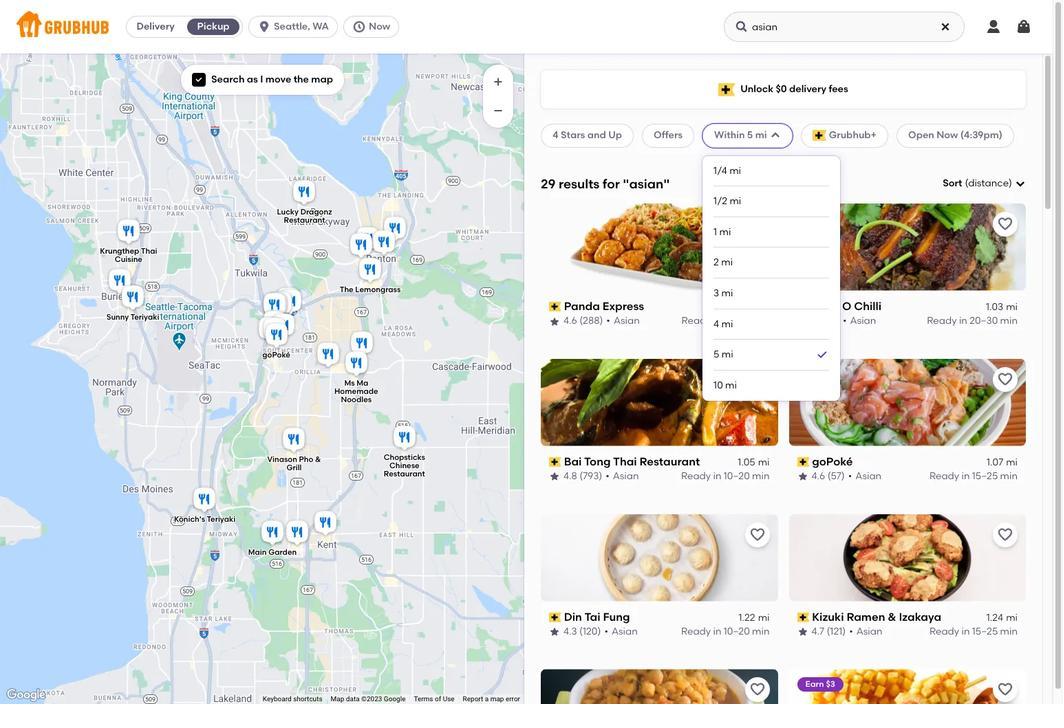 Task type: locate. For each thing, give the bounding box(es) containing it.
mi right 1/2
[[730, 196, 741, 207]]

ready in 15–25 min down 1.07
[[930, 471, 1018, 483]]

10–20 for din tai fung
[[724, 626, 750, 638]]

lucky
[[277, 208, 299, 217]]

grubhub plus flag logo image left grubhub+
[[812, 130, 826, 141]]

delivery
[[789, 83, 827, 95]]

fung
[[603, 611, 630, 624]]

0 horizontal spatial 4
[[553, 130, 559, 141]]

restaurant down lucky dragonz restaurant image on the left of the page
[[284, 216, 325, 225]]

kaurs kitchen seattle logo image
[[541, 670, 778, 705]]

0 horizontal spatial gopoké
[[262, 351, 290, 360]]

subscription pass image left the bai
[[549, 458, 561, 467]]

in for din tai fung
[[713, 626, 722, 638]]

1 vertical spatial save this restaurant image
[[749, 527, 766, 543]]

minus icon image
[[491, 104, 505, 118]]

as
[[247, 74, 258, 85]]

asian for ramen
[[857, 626, 883, 638]]

restaurant down chopsticks
[[384, 470, 425, 479]]

• asian down ramen
[[849, 626, 883, 638]]

1 horizontal spatial 5
[[747, 130, 753, 141]]

mi for 1/4 mi
[[730, 165, 741, 177]]

2 ready in 10–20 min from the top
[[681, 626, 770, 638]]

report a map error link
[[463, 696, 520, 703]]

5 up 10
[[714, 349, 719, 361]]

mi right 1.07
[[1006, 457, 1018, 469]]

ready in 10–20 min for din tai fung
[[681, 626, 770, 638]]

pho
[[299, 455, 313, 464]]

0 horizontal spatial map
[[311, 74, 333, 85]]

the
[[340, 286, 354, 294]]

• right (121)
[[849, 626, 853, 638]]

1 horizontal spatial &
[[888, 611, 896, 624]]

ms ma homemade noodles chopsticks chinese restaurant
[[334, 379, 425, 479]]

1 vertical spatial &
[[888, 611, 896, 624]]

ready for gopoké
[[930, 471, 959, 483]]

10–20 down 1.05 in the right bottom of the page
[[724, 471, 750, 483]]

• asian
[[607, 315, 640, 327], [606, 471, 639, 483], [848, 471, 882, 483], [604, 626, 638, 638], [849, 626, 883, 638]]

1 horizontal spatial 4.6
[[812, 471, 825, 483]]

15–25 for gopoké
[[972, 471, 998, 483]]

thai inside krungthep thai cuisine
[[141, 247, 157, 256]]

thai right krungthep
[[141, 247, 157, 256]]

4 down 3
[[714, 318, 719, 330]]

1 vertical spatial restaurant
[[640, 455, 700, 468]]

shortcuts
[[293, 696, 322, 703]]

4 inside list box
[[714, 318, 719, 330]]

map
[[331, 696, 344, 703]]

ready for bai tong thai restaurant
[[681, 471, 711, 483]]

asian down bai tong thai restaurant at bottom right
[[613, 471, 639, 483]]

gopoké down panda express icon
[[262, 351, 290, 360]]

1 vertical spatial 4
[[714, 318, 719, 330]]

asian down fung
[[612, 626, 638, 638]]

mi for 2 mi
[[721, 257, 733, 269]]

chilli right "o"
[[854, 300, 882, 313]]

now button
[[343, 16, 405, 38]]

4 left stars
[[553, 130, 559, 141]]

panda
[[564, 300, 600, 313]]

mi for 10 mi
[[725, 380, 737, 392]]

1.07 mi
[[987, 457, 1018, 469]]

gopoké
[[262, 351, 290, 360], [812, 455, 853, 468]]

2 vertical spatial restaurant
[[384, 470, 425, 479]]

0 vertical spatial grubhub plus flag logo image
[[719, 83, 735, 96]]

ready in 15–25 min down 1.24
[[930, 626, 1018, 638]]

for
[[603, 176, 620, 192]]

ohana kitchen image
[[106, 267, 134, 297]]

1 vertical spatial teriyaki
[[207, 515, 235, 524]]

teriyaki box image
[[348, 231, 375, 262]]

mi right 3
[[722, 288, 733, 299]]

4 stars and up
[[553, 130, 622, 141]]

0 vertical spatial &
[[315, 455, 321, 464]]

• asian for gopoké
[[848, 471, 882, 483]]

mi right 1.03
[[1006, 301, 1018, 313]]

• for express
[[607, 315, 610, 327]]

save this restaurant button for chilli o chilli
[[993, 212, 1018, 237]]

mi right 1.02
[[758, 301, 770, 313]]

teriyaki time image
[[275, 286, 302, 316]]

ma
[[357, 379, 368, 388]]

list box
[[714, 156, 829, 401]]

save this restaurant image
[[997, 371, 1014, 388], [749, 527, 766, 543], [997, 682, 1014, 699]]

gopoké up (57)
[[812, 455, 853, 468]]

0 vertical spatial 4
[[553, 130, 559, 141]]

mi for 1.24 mi
[[1006, 612, 1018, 624]]

& right pho
[[315, 455, 321, 464]]

0 vertical spatial restaurant
[[284, 216, 325, 225]]

enjoy teriyaki image
[[381, 215, 409, 245]]

mi right 10
[[725, 380, 737, 392]]

save this restaurant button for kizuki ramen & izakaya
[[993, 523, 1018, 547]]

save this restaurant image for panda express
[[749, 216, 766, 232]]

1 ready in 10–20 min from the top
[[681, 471, 770, 483]]

kizuki ramen & izakaya image
[[262, 291, 290, 321]]

1 vertical spatial thai
[[613, 455, 637, 468]]

save this restaurant image
[[749, 216, 766, 232], [997, 216, 1014, 232], [997, 527, 1014, 543], [749, 682, 766, 699]]

none field containing sort
[[943, 177, 1026, 191]]

mi for 5 mi
[[722, 349, 733, 361]]

min down 1.07 mi
[[1000, 471, 1018, 483]]

star icon image left 4.6 (57)
[[797, 472, 808, 483]]

mi down 3 mi
[[722, 318, 733, 330]]

report a map error
[[463, 696, 520, 703]]

mi inside option
[[722, 349, 733, 361]]

teriyaki for konich's teriyaki
[[207, 515, 235, 524]]

0 vertical spatial 15–25
[[724, 315, 750, 327]]

asian for express
[[614, 315, 640, 327]]

0 horizontal spatial 5
[[714, 349, 719, 361]]

2 vertical spatial 15–25
[[972, 626, 998, 638]]

1 10–20 from the top
[[724, 471, 750, 483]]

5 right the within
[[747, 130, 753, 141]]

10–20 down 1.22
[[724, 626, 750, 638]]

1 horizontal spatial 4
[[714, 318, 719, 330]]

0 horizontal spatial grubhub plus flag logo image
[[719, 83, 735, 96]]

1 vertical spatial 5
[[714, 349, 719, 361]]

4 mi
[[714, 318, 733, 330]]

seattle, wa
[[274, 21, 329, 32]]

grill
[[287, 464, 302, 473]]

thai right tong
[[613, 455, 637, 468]]

0 horizontal spatial teriyaki
[[131, 313, 159, 322]]

2 mi
[[714, 257, 733, 269]]

mi right 1/4
[[730, 165, 741, 177]]

save this restaurant button
[[745, 212, 770, 237], [993, 212, 1018, 237], [993, 367, 1018, 392], [745, 523, 770, 547], [993, 523, 1018, 547], [745, 678, 770, 703], [993, 678, 1018, 703]]

izakaya
[[899, 611, 941, 624]]

5
[[747, 130, 753, 141], [714, 349, 719, 361]]

4.6 left (57)
[[812, 471, 825, 483]]

15–25 down 1.24
[[972, 626, 998, 638]]

ready
[[682, 315, 711, 327], [927, 315, 957, 327], [681, 471, 711, 483], [930, 471, 959, 483], [681, 626, 711, 638], [930, 626, 959, 638]]

subscription pass image for gopoké
[[797, 458, 809, 467]]

1 horizontal spatial now
[[937, 130, 958, 141]]

mi up 10 mi
[[722, 349, 733, 361]]

4
[[553, 130, 559, 141], [714, 318, 719, 330]]

min for panda express
[[752, 315, 770, 327]]

map right the a
[[490, 696, 504, 703]]

mochinut image
[[267, 290, 295, 320]]

ready in 10–20 min for bai tong thai restaurant
[[681, 471, 770, 483]]

1 vertical spatial now
[[937, 130, 958, 141]]

0 vertical spatial ready in 10–20 min
[[681, 471, 770, 483]]

chilli o chilli image
[[260, 309, 288, 339]]

4.7 (121)
[[812, 626, 846, 638]]

mi right 1.24
[[1006, 612, 1018, 624]]

& inside vinason pho & grill
[[315, 455, 321, 464]]

min for gopoké
[[1000, 471, 1018, 483]]

star icon image left 4.6 (288)
[[549, 316, 560, 327]]

homemade
[[334, 387, 378, 396]]

star icon image left 4.3
[[549, 627, 560, 638]]

offers
[[654, 130, 683, 141]]

1.05
[[738, 457, 755, 469]]

main garden image
[[259, 519, 286, 549]]

min down the 1.03 mi on the right of the page
[[1000, 315, 1018, 327]]

map right 'the'
[[311, 74, 333, 85]]

shibu ramen image
[[312, 509, 339, 540]]

min down 1.22 mi
[[752, 626, 770, 638]]

1 vertical spatial ready in 10–20 min
[[681, 626, 770, 638]]

subscription pass image for panda express
[[549, 302, 561, 312]]

15–25 down 1.07
[[972, 471, 998, 483]]

ready in 10–20 min down 1.05 in the right bottom of the page
[[681, 471, 770, 483]]

mi
[[755, 130, 767, 141], [730, 165, 741, 177], [730, 196, 741, 207], [719, 226, 731, 238], [721, 257, 733, 269], [722, 288, 733, 299], [758, 301, 770, 313], [1006, 301, 1018, 313], [722, 318, 733, 330], [722, 349, 733, 361], [725, 380, 737, 392], [758, 457, 770, 469], [1006, 457, 1018, 469], [758, 612, 770, 624], [1006, 612, 1018, 624]]

the
[[294, 74, 309, 85]]

(4:39pm)
[[961, 130, 1003, 141]]

save this restaurant button for din tai fung
[[745, 523, 770, 547]]

mi for 1.02 mi
[[758, 301, 770, 313]]

& right ramen
[[888, 611, 896, 624]]

arashi ramen image
[[256, 315, 284, 345]]

asian right (57)
[[856, 471, 882, 483]]

asian
[[614, 315, 640, 327], [850, 315, 876, 327], [613, 471, 639, 483], [856, 471, 882, 483], [612, 626, 638, 638], [857, 626, 883, 638]]

krungthep thai cuisine
[[100, 247, 157, 264]]

the lemongrass
[[340, 286, 401, 294]]

min down '1.02 mi'
[[752, 315, 770, 327]]

subscription pass image left panda
[[549, 302, 561, 312]]

1 vertical spatial 15–25
[[972, 471, 998, 483]]

4.6 (288)
[[564, 315, 603, 327]]

subscription pass image right the 1.05 mi
[[797, 458, 809, 467]]

ichi teriyaki image
[[284, 519, 311, 549]]

teriyaki right konich's
[[207, 515, 235, 524]]

min down the 1.05 mi
[[752, 471, 770, 483]]

happy at the bay teriyaki image
[[354, 225, 381, 255]]

1.07
[[987, 457, 1003, 469]]

in for bai tong thai restaurant
[[713, 471, 722, 483]]

0 vertical spatial save this restaurant image
[[997, 371, 1014, 388]]

star icon image
[[549, 316, 560, 327], [549, 472, 560, 483], [797, 472, 808, 483], [549, 627, 560, 638], [797, 627, 808, 638]]

star icon image for panda express
[[549, 316, 560, 327]]

ready in 15–25 min for panda express
[[682, 315, 770, 327]]

0 horizontal spatial restaurant
[[284, 216, 325, 225]]

min down '1.24 mi'
[[1000, 626, 1018, 638]]

subscription pass image
[[549, 458, 561, 467], [797, 458, 809, 467], [797, 613, 809, 623]]

• for tong
[[606, 471, 610, 483]]

1 vertical spatial map
[[490, 696, 504, 703]]

• right (57)
[[848, 471, 852, 483]]

delivery button
[[127, 16, 185, 38]]

mi for 1/2 mi
[[730, 196, 741, 207]]

• asian down fung
[[604, 626, 638, 638]]

star icon image left 4.7
[[797, 627, 808, 638]]

0 vertical spatial now
[[369, 21, 390, 32]]

1 horizontal spatial restaurant
[[384, 470, 425, 479]]

0 horizontal spatial &
[[315, 455, 321, 464]]

yummy kitchen image
[[314, 341, 342, 371]]

& for pho
[[315, 455, 321, 464]]

• asian down bai tong thai restaurant at bottom right
[[606, 471, 639, 483]]

unlock
[[741, 83, 774, 95]]

1 vertical spatial 4.6
[[812, 471, 825, 483]]

ready in 15–25 min down 1.02
[[682, 315, 770, 327]]

svg image
[[985, 19, 1002, 35], [1016, 19, 1032, 35], [257, 20, 271, 34], [352, 20, 366, 34], [735, 20, 749, 34], [940, 21, 951, 32], [195, 76, 203, 84], [1015, 178, 1026, 189]]

subscription pass image left kizuki
[[797, 613, 809, 623]]

min for chilli o chilli
[[1000, 315, 1018, 327]]

1 horizontal spatial thai
[[613, 455, 637, 468]]

subscription pass image
[[549, 302, 561, 312], [797, 302, 809, 312], [549, 613, 561, 623]]

subscription pass image left "o"
[[797, 302, 809, 312]]

in for gopoké
[[962, 471, 970, 483]]

0 vertical spatial teriyaki
[[131, 313, 159, 322]]

2 10–20 from the top
[[724, 626, 750, 638]]

1 horizontal spatial chilli
[[854, 300, 882, 313]]

None field
[[943, 177, 1026, 191]]

teriyaki for sunny teriyaki
[[131, 313, 159, 322]]

in for kizuki ramen & izakaya
[[962, 626, 970, 638]]

chopsticks
[[384, 454, 425, 463]]

now
[[369, 21, 390, 32], [937, 130, 958, 141]]

ready in 10–20 min down 1.22
[[681, 626, 770, 638]]

• asian right (57)
[[848, 471, 882, 483]]

ready in 15–25 min for gopoké
[[930, 471, 1018, 483]]

• right (120)
[[604, 626, 608, 638]]

asian down chilli o chilli
[[850, 315, 876, 327]]

terms
[[414, 696, 433, 703]]

konich's teriyaki image
[[191, 486, 218, 516]]

mi right 1
[[719, 226, 731, 238]]

results
[[559, 176, 600, 192]]

delivery
[[137, 21, 175, 32]]

vinason pho & grill image
[[280, 426, 308, 456]]

save this restaurant image for kizuki ramen & izakaya
[[997, 527, 1014, 543]]

0 vertical spatial 10–20
[[724, 471, 750, 483]]

1/4 mi
[[714, 165, 741, 177]]

• right the (793)
[[606, 471, 610, 483]]

move
[[265, 74, 291, 85]]

mi right 1.05 in the right bottom of the page
[[758, 457, 770, 469]]

up
[[608, 130, 622, 141]]

save this restaurant button for gopoké
[[993, 367, 1018, 392]]

• right (8)
[[843, 315, 847, 327]]

min
[[752, 315, 770, 327], [1000, 315, 1018, 327], [752, 471, 770, 483], [1000, 471, 1018, 483], [752, 626, 770, 638], [1000, 626, 1018, 638]]

1.24
[[987, 612, 1003, 624]]

1 vertical spatial ready in 15–25 min
[[930, 471, 1018, 483]]

0 horizontal spatial 4.6
[[564, 315, 577, 327]]

0 horizontal spatial thai
[[141, 247, 157, 256]]

15–25 down 1.02
[[724, 315, 750, 327]]

ready for panda express
[[682, 315, 711, 327]]

asian down express
[[614, 315, 640, 327]]

teriyaki right sunny
[[131, 313, 159, 322]]

stars
[[561, 130, 585, 141]]

restaurant inside ms ma homemade noodles chopsticks chinese restaurant
[[384, 470, 425, 479]]

0 vertical spatial ready in 15–25 min
[[682, 315, 770, 327]]

15–25 for panda express
[[724, 315, 750, 327]]

ramen
[[847, 611, 885, 624]]

star icon image left 4.8
[[549, 472, 560, 483]]

•
[[607, 315, 610, 327], [843, 315, 847, 327], [606, 471, 610, 483], [848, 471, 852, 483], [604, 626, 608, 638], [849, 626, 853, 638]]

4.8
[[564, 471, 577, 483]]

15–25 for kizuki ramen & izakaya
[[972, 626, 998, 638]]

0 vertical spatial 4.6
[[564, 315, 577, 327]]

panda express
[[564, 300, 644, 313]]

kaurs kitchen seattle image
[[270, 312, 297, 342]]

2 chilli from the left
[[854, 300, 882, 313]]

0 horizontal spatial now
[[369, 21, 390, 32]]

mi right 2
[[721, 257, 733, 269]]

in
[[714, 315, 722, 327], [959, 315, 967, 327], [713, 471, 722, 483], [962, 471, 970, 483], [713, 626, 722, 638], [962, 626, 970, 638]]

mi right 1.22
[[758, 612, 770, 624]]

star icon image for din tai fung
[[549, 627, 560, 638]]

lemongrass
[[355, 286, 401, 294]]

1 vertical spatial gopoké
[[812, 455, 853, 468]]

• for ramen
[[849, 626, 853, 638]]

keyboard shortcuts
[[263, 696, 322, 703]]

subscription pass image for kizuki ramen & izakaya
[[797, 613, 809, 623]]

thai
[[141, 247, 157, 256], [613, 455, 637, 468]]

restaurant down bai tong thai restaurant logo
[[640, 455, 700, 468]]

mi for 1.07 mi
[[1006, 457, 1018, 469]]

lucky dragonz restaurant image
[[290, 178, 318, 209]]

seattle, wa button
[[249, 16, 343, 38]]

29 results for "asian"
[[541, 176, 670, 192]]

terms of use link
[[414, 696, 455, 703]]

2 vertical spatial ready in 15–25 min
[[930, 626, 1018, 638]]

grubhub plus flag logo image left unlock
[[719, 83, 735, 96]]

1 horizontal spatial grubhub plus flag logo image
[[812, 130, 826, 141]]

&
[[315, 455, 321, 464], [888, 611, 896, 624]]

keyboard shortcuts button
[[263, 695, 322, 705]]

• down 'panda express'
[[607, 315, 610, 327]]

grubhub plus flag logo image
[[719, 83, 735, 96], [812, 130, 826, 141]]

asian down ramen
[[857, 626, 883, 638]]

0 vertical spatial gopoké
[[262, 351, 290, 360]]

0 vertical spatial thai
[[141, 247, 157, 256]]

1 vertical spatial 10–20
[[724, 626, 750, 638]]

1 horizontal spatial teriyaki
[[207, 515, 235, 524]]

kizuki ramen & izakaya logo image
[[789, 514, 1026, 602]]

now right open
[[937, 130, 958, 141]]

4.6 down panda
[[564, 315, 577, 327]]

• asian down express
[[607, 315, 640, 327]]

0 horizontal spatial chilli
[[812, 300, 840, 313]]

save this restaurant image for din tai fung
[[749, 527, 766, 543]]

dragonz
[[301, 208, 332, 217]]

chilli up (8)
[[812, 300, 840, 313]]

subscription pass image left din
[[549, 613, 561, 623]]

1 vertical spatial grubhub plus flag logo image
[[812, 130, 826, 141]]

gopoké logo image
[[789, 359, 1026, 446]]

asian for tai
[[612, 626, 638, 638]]

lucky dragonz restaurant
[[277, 208, 332, 225]]

map
[[311, 74, 333, 85], [490, 696, 504, 703]]

3
[[714, 288, 719, 299]]

save this restaurant image for gopoké
[[997, 371, 1014, 388]]

map region
[[0, 0, 637, 705]]

of
[[435, 696, 441, 703]]

now right wa
[[369, 21, 390, 32]]



Task type: describe. For each thing, give the bounding box(es) containing it.
1/4
[[714, 165, 727, 177]]

2 vertical spatial save this restaurant image
[[997, 682, 1014, 699]]

earn
[[805, 680, 824, 690]]

a
[[485, 696, 489, 703]]

svg image inside field
[[1015, 178, 1026, 189]]

ready for chilli o chilli
[[927, 315, 957, 327]]

sushi omiya image
[[277, 288, 304, 318]]

$3
[[826, 680, 835, 690]]

2 horizontal spatial restaurant
[[640, 455, 700, 468]]

gopoké image
[[263, 321, 290, 352]]

chopsticks chinese restaurant image
[[391, 424, 418, 454]]

0 vertical spatial map
[[311, 74, 333, 85]]

restaurant inside lucky dragonz restaurant
[[284, 216, 325, 225]]

4 for 4 stars and up
[[553, 130, 559, 141]]

2
[[714, 257, 719, 269]]

mochinut logo image
[[789, 670, 1026, 705]]

o
[[842, 300, 852, 313]]

gopoké inside map 'region'
[[262, 351, 290, 360]]

the lemongrass image
[[356, 256, 384, 286]]

mi for 1.05 mi
[[758, 457, 770, 469]]

grubhub plus flag logo image for grubhub+
[[812, 130, 826, 141]]

star icon image for kizuki ramen & izakaya
[[797, 627, 808, 638]]

min for din tai fung
[[752, 626, 770, 638]]

fees
[[829, 83, 848, 95]]

svg image inside seattle, wa button
[[257, 20, 271, 34]]

mi for 1.22 mi
[[758, 612, 770, 624]]

• asian for din tai fung
[[604, 626, 638, 638]]

in for chilli o chilli
[[959, 315, 967, 327]]

4.3 (120)
[[564, 626, 601, 638]]

asian for tong
[[613, 471, 639, 483]]

ms
[[344, 379, 355, 388]]

krungthep thai cuisine image
[[115, 217, 142, 248]]

list box containing 1/4 mi
[[714, 156, 829, 401]]

chilli o chilli
[[812, 300, 882, 313]]

data
[[346, 696, 360, 703]]

4.7
[[812, 626, 824, 638]]

bai tong thai restaurant logo image
[[541, 359, 778, 446]]

1 horizontal spatial map
[[490, 696, 504, 703]]

$0
[[776, 83, 787, 95]]

29
[[541, 176, 556, 192]]

star icon image for bai tong thai restaurant
[[549, 472, 560, 483]]

din
[[564, 611, 582, 624]]

1 chilli from the left
[[812, 300, 840, 313]]

konich's
[[174, 515, 205, 524]]

mi for 3 mi
[[722, 288, 733, 299]]

check icon image
[[816, 348, 829, 362]]

plus icon image
[[491, 75, 505, 89]]

save this restaurant image for chilli o chilli
[[997, 216, 1014, 232]]

and
[[588, 130, 606, 141]]

terms of use
[[414, 696, 455, 703]]

4.6 for panda express
[[564, 315, 577, 327]]

report
[[463, 696, 483, 703]]

ready for kizuki ramen & izakaya
[[930, 626, 959, 638]]

bai tong thai restaurant image
[[261, 309, 288, 339]]

ready in 15–25 min for kizuki ramen & izakaya
[[930, 626, 1018, 638]]

• for tai
[[604, 626, 608, 638]]

pickup button
[[185, 16, 242, 38]]

4.6 for gopoké
[[812, 471, 825, 483]]

1.03
[[986, 301, 1003, 313]]

min for kizuki ramen & izakaya
[[1000, 626, 1018, 638]]

Search for food, convenience, alcohol... search field
[[724, 12, 965, 42]]

krungthep
[[100, 247, 139, 256]]

map data ©2023 google
[[331, 696, 406, 703]]

svg image
[[770, 130, 781, 141]]

konich's teriyaki
[[174, 515, 235, 524]]

min for bai tong thai restaurant
[[752, 471, 770, 483]]

triumph valley image
[[348, 330, 376, 360]]

mi for 4 mi
[[722, 318, 733, 330]]

4 for 4 mi
[[714, 318, 719, 330]]

(793)
[[580, 471, 602, 483]]

• asian for kizuki ramen & izakaya
[[849, 626, 883, 638]]

wa
[[313, 21, 329, 32]]

3 mi
[[714, 288, 733, 299]]

garden
[[269, 549, 297, 558]]

within
[[714, 130, 745, 141]]

google image
[[3, 687, 49, 705]]

vinason pho & grill
[[267, 455, 321, 473]]

5 mi option
[[714, 340, 829, 371]]

1.02
[[738, 301, 755, 313]]

distance
[[968, 178, 1009, 189]]

search
[[211, 74, 245, 85]]

10–20 for bai tong thai restaurant
[[724, 471, 750, 483]]

grubhub plus flag logo image for unlock $0 delivery fees
[[719, 83, 735, 96]]

open now (4:39pm)
[[908, 130, 1003, 141]]

main
[[248, 549, 267, 558]]

sort ( distance )
[[943, 178, 1012, 189]]

sort
[[943, 178, 962, 189]]

• asian for panda express
[[607, 315, 640, 327]]

star icon image for gopoké
[[797, 472, 808, 483]]

google
[[384, 696, 406, 703]]

(57)
[[828, 471, 845, 483]]

1/2
[[714, 196, 727, 207]]

now inside button
[[369, 21, 390, 32]]

mi left svg image
[[755, 130, 767, 141]]

(120)
[[579, 626, 601, 638]]

panda express image
[[261, 316, 288, 346]]

din tai fung  logo image
[[541, 514, 778, 602]]

1.03 mi
[[986, 301, 1018, 313]]

grubhub+
[[829, 130, 877, 141]]

1.02 mi
[[738, 301, 770, 313]]

1.22
[[739, 612, 755, 624]]

subscription pass image for din tai fung
[[549, 613, 561, 623]]

ready for din tai fung
[[681, 626, 711, 638]]

1
[[714, 226, 717, 238]]

10
[[714, 380, 723, 392]]

5 mi
[[714, 349, 733, 361]]

sunny teriyaki
[[106, 313, 159, 322]]

0 vertical spatial 5
[[747, 130, 753, 141]]

(121)
[[827, 626, 846, 638]]

express
[[603, 300, 644, 313]]

1 horizontal spatial gopoké
[[812, 455, 853, 468]]

ready in 20–30 min
[[927, 315, 1018, 327]]

subscription pass image for bai tong thai restaurant
[[549, 458, 561, 467]]

sunny teriyaki image
[[119, 284, 147, 314]]

in for panda express
[[714, 315, 722, 327]]

chilli o chilli logo image
[[789, 204, 1026, 291]]

4.8 (793)
[[564, 471, 602, 483]]

1.22 mi
[[739, 612, 770, 624]]

1 mi
[[714, 226, 731, 238]]

kizuki ramen & izakaya
[[812, 611, 941, 624]]

open
[[908, 130, 934, 141]]

(
[[965, 178, 968, 189]]

ms ma homemade noodles image
[[343, 350, 370, 380]]

pho asia noodle house image
[[370, 228, 398, 259]]

error
[[506, 696, 520, 703]]

5 inside '5 mi' option
[[714, 349, 719, 361]]

4.6 (57)
[[812, 471, 845, 483]]

kizuki
[[812, 611, 844, 624]]

bai
[[564, 455, 582, 468]]

• asian for bai tong thai restaurant
[[606, 471, 639, 483]]

1.24 mi
[[987, 612, 1018, 624]]

& for ramen
[[888, 611, 896, 624]]

main navigation navigation
[[0, 0, 1053, 54]]

unlock $0 delivery fees
[[741, 83, 848, 95]]

din tai fung image
[[261, 291, 288, 321]]

noodles
[[341, 396, 372, 405]]

)
[[1009, 178, 1012, 189]]

within 5 mi
[[714, 130, 767, 141]]

tai
[[585, 611, 600, 624]]

earn $3
[[805, 680, 835, 690]]

panda express logo image
[[541, 204, 778, 291]]

subscription pass image for chilli o chilli
[[797, 302, 809, 312]]

mi for 1 mi
[[719, 226, 731, 238]]

mi for 1.03 mi
[[1006, 301, 1018, 313]]

10 mi
[[714, 380, 737, 392]]

save this restaurant button for panda express
[[745, 212, 770, 237]]

svg image inside 'now' button
[[352, 20, 366, 34]]



Task type: vqa. For each thing, say whether or not it's contained in the screenshot.
save this restaurant button related to Panda Express
yes



